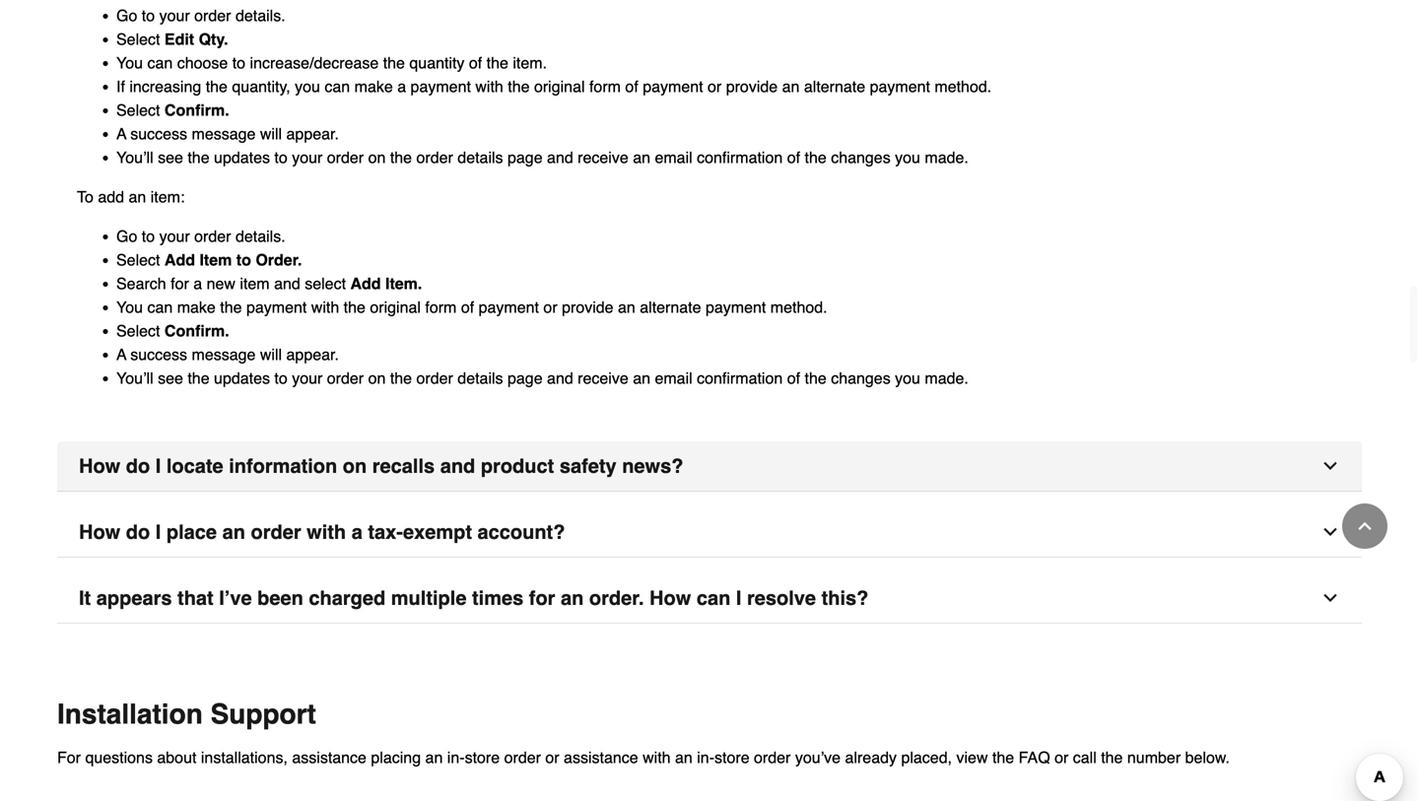 Task type: vqa. For each thing, say whether or not it's contained in the screenshot.
How can I obtain parts for my major appliance or outdoor power equipment product? button
no



Task type: locate. For each thing, give the bounding box(es) containing it.
will inside the go to your order details. select edit qty. you can choose to increase/decrease the quantity of the item. if increasing the quantity, you can make a payment with the original form of payment or provide an alternate payment method. select confirm. a success message will appear. you'll see the updates to your order on the order details page and receive an email confirmation of the changes you made.
[[260, 125, 282, 143]]

confirm. inside the go to your order details. select add item to order. search for a new item and select add item. you can make the payment with the original form of payment or provide an alternate payment method. select confirm. a success message will appear. you'll see the updates to your order on the order details page and receive an email confirmation of the changes you made.
[[165, 322, 229, 340]]

1 updates from the top
[[214, 148, 270, 167]]

chevron down image for how do i place an order with a tax-exempt account?
[[1321, 523, 1341, 542]]

an
[[782, 77, 800, 96], [633, 148, 651, 167], [129, 188, 146, 206], [618, 298, 636, 316], [633, 369, 651, 387], [222, 521, 245, 544], [561, 587, 584, 610], [425, 749, 443, 767], [675, 749, 693, 767]]

receive
[[578, 148, 629, 167], [578, 369, 629, 387]]

1 vertical spatial details
[[458, 369, 503, 387]]

1 details from the top
[[458, 148, 503, 167]]

how
[[79, 455, 120, 478], [79, 521, 120, 544], [650, 587, 691, 610]]

2 chevron down image from the top
[[1321, 523, 1341, 542]]

1 horizontal spatial in-
[[697, 749, 715, 767]]

0 vertical spatial success
[[130, 125, 187, 143]]

an inside 'button'
[[561, 587, 584, 610]]

updates down item
[[214, 369, 270, 387]]

0 horizontal spatial for
[[171, 275, 189, 293]]

email
[[655, 148, 693, 167], [655, 369, 693, 387]]

original inside the go to your order details. select edit qty. you can choose to increase/decrease the quantity of the item. if increasing the quantity, you can make a payment with the original form of payment or provide an alternate payment method. select confirm. a success message will appear. you'll see the updates to your order on the order details page and receive an email confirmation of the changes you made.
[[534, 77, 585, 96]]

2 horizontal spatial a
[[398, 77, 406, 96]]

0 vertical spatial alternate
[[804, 77, 866, 96]]

1 vertical spatial you
[[116, 298, 143, 316]]

1 horizontal spatial original
[[534, 77, 585, 96]]

confirm.
[[165, 101, 229, 119], [165, 322, 229, 340]]

2 email from the top
[[655, 369, 693, 387]]

go inside the go to your order details. select edit qty. you can choose to increase/decrease the quantity of the item. if increasing the quantity, you can make a payment with the original form of payment or provide an alternate payment method. select confirm. a success message will appear. you'll see the updates to your order on the order details page and receive an email confirmation of the changes you made.
[[116, 6, 137, 25]]

1 vertical spatial make
[[177, 298, 216, 316]]

1 horizontal spatial alternate
[[804, 77, 866, 96]]

your down increase/decrease
[[292, 148, 323, 167]]

1 vertical spatial a
[[116, 346, 126, 364]]

1 vertical spatial appear.
[[286, 346, 339, 364]]

1 horizontal spatial add
[[350, 275, 381, 293]]

1 vertical spatial original
[[370, 298, 421, 316]]

for right search
[[171, 275, 189, 293]]

appear. down quantity,
[[286, 125, 339, 143]]

you
[[116, 54, 143, 72], [116, 298, 143, 316]]

2 updates from the top
[[214, 369, 270, 387]]

original
[[534, 77, 585, 96], [370, 298, 421, 316]]

1 select from the top
[[116, 30, 160, 48]]

make inside the go to your order details. select edit qty. you can choose to increase/decrease the quantity of the item. if increasing the quantity, you can make a payment with the original form of payment or provide an alternate payment method. select confirm. a success message will appear. you'll see the updates to your order on the order details page and receive an email confirmation of the changes you made.
[[355, 77, 393, 96]]

original down item. on the left top of page
[[370, 298, 421, 316]]

1 vertical spatial a
[[193, 275, 202, 293]]

1 vertical spatial email
[[655, 369, 693, 387]]

new
[[207, 275, 236, 293]]

2 vertical spatial on
[[343, 455, 367, 478]]

updates down quantity,
[[214, 148, 270, 167]]

2 select from the top
[[116, 101, 160, 119]]

safety
[[560, 455, 617, 478]]

0 vertical spatial see
[[158, 148, 183, 167]]

do
[[126, 455, 150, 478], [126, 521, 150, 544]]

1 horizontal spatial form
[[590, 77, 621, 96]]

can down search
[[147, 298, 173, 316]]

1 vertical spatial changes
[[831, 369, 891, 387]]

form
[[590, 77, 621, 96], [425, 298, 457, 316]]

will down quantity,
[[260, 125, 282, 143]]

details. up quantity,
[[236, 6, 286, 25]]

select left edit
[[116, 30, 160, 48]]

do left locate
[[126, 455, 150, 478]]

1 horizontal spatial method.
[[935, 77, 992, 96]]

a inside the go to your order details. select add item to order. search for a new item and select add item. you can make the payment with the original form of payment or provide an alternate payment method. select confirm. a success message will appear. you'll see the updates to your order on the order details page and receive an email confirmation of the changes you made.
[[116, 346, 126, 364]]

i for locate
[[156, 455, 161, 478]]

1 vertical spatial see
[[158, 369, 183, 387]]

make
[[355, 77, 393, 96], [177, 298, 216, 316]]

for right times
[[529, 587, 556, 610]]

1 vertical spatial made.
[[925, 369, 969, 387]]

you'll up to add an item: in the left of the page
[[116, 148, 153, 167]]

page
[[508, 148, 543, 167], [508, 369, 543, 387]]

your
[[159, 6, 190, 25], [292, 148, 323, 167], [159, 227, 190, 245], [292, 369, 323, 387]]

1 vertical spatial chevron down image
[[1321, 523, 1341, 542]]

changes inside the go to your order details. select edit qty. you can choose to increase/decrease the quantity of the item. if increasing the quantity, you can make a payment with the original form of payment or provide an alternate payment method. select confirm. a success message will appear. you'll see the updates to your order on the order details page and receive an email confirmation of the changes you made.
[[831, 148, 891, 167]]

see inside the go to your order details. select add item to order. search for a new item and select add item. you can make the payment with the original form of payment or provide an alternate payment method. select confirm. a success message will appear. you'll see the updates to your order on the order details page and receive an email confirmation of the changes you made.
[[158, 369, 183, 387]]

0 vertical spatial a
[[116, 125, 126, 143]]

locate
[[166, 455, 223, 478]]

1 confirm. from the top
[[165, 101, 229, 119]]

1 vertical spatial you'll
[[116, 369, 153, 387]]

success down search
[[130, 346, 187, 364]]

appear. inside the go to your order details. select edit qty. you can choose to increase/decrease the quantity of the item. if increasing the quantity, you can make a payment with the original form of payment or provide an alternate payment method. select confirm. a success message will appear. you'll see the updates to your order on the order details page and receive an email confirmation of the changes you made.
[[286, 125, 339, 143]]

1 vertical spatial confirmation
[[697, 369, 783, 387]]

on
[[368, 148, 386, 167], [368, 369, 386, 387], [343, 455, 367, 478]]

1 receive from the top
[[578, 148, 629, 167]]

page up the product
[[508, 369, 543, 387]]

0 vertical spatial method.
[[935, 77, 992, 96]]

i
[[156, 455, 161, 478], [156, 521, 161, 544], [736, 587, 742, 610]]

0 horizontal spatial alternate
[[640, 298, 701, 316]]

appear.
[[286, 125, 339, 143], [286, 346, 339, 364]]

you'll
[[116, 148, 153, 167], [116, 369, 153, 387]]

1 horizontal spatial make
[[355, 77, 393, 96]]

0 vertical spatial a
[[398, 77, 406, 96]]

or inside the go to your order details. select add item to order. search for a new item and select add item. you can make the payment with the original form of payment or provide an alternate payment method. select confirm. a success message will appear. you'll see the updates to your order on the order details page and receive an email confirmation of the changes you made.
[[544, 298, 558, 316]]

how left locate
[[79, 455, 120, 478]]

how right order.
[[650, 587, 691, 610]]

you up if
[[116, 54, 143, 72]]

to down quantity,
[[274, 148, 288, 167]]

2 confirmation from the top
[[697, 369, 783, 387]]

you
[[295, 77, 320, 96], [895, 148, 921, 167], [895, 369, 921, 387]]

1 vertical spatial do
[[126, 521, 150, 544]]

2 see from the top
[[158, 369, 183, 387]]

2 vertical spatial i
[[736, 587, 742, 610]]

product
[[481, 455, 554, 478]]

you've
[[795, 749, 841, 767]]

1 chevron down image from the top
[[1321, 456, 1341, 476]]

make down new
[[177, 298, 216, 316]]

order
[[194, 6, 231, 25], [327, 148, 364, 167], [417, 148, 453, 167], [194, 227, 231, 245], [327, 369, 364, 387], [417, 369, 453, 387], [251, 521, 301, 544], [504, 749, 541, 767], [754, 749, 791, 767]]

see up locate
[[158, 369, 183, 387]]

a inside the go to your order details. select add item to order. search for a new item and select add item. you can make the payment with the original form of payment or provide an alternate payment method. select confirm. a success message will appear. you'll see the updates to your order on the order details page and receive an email confirmation of the changes you made.
[[193, 275, 202, 293]]

1 vertical spatial page
[[508, 369, 543, 387]]

0 vertical spatial details.
[[236, 6, 286, 25]]

0 vertical spatial chevron down image
[[1321, 456, 1341, 476]]

0 horizontal spatial assistance
[[292, 749, 367, 767]]

times
[[472, 587, 524, 610]]

chevron down image for how do i locate information on recalls and product safety news?
[[1321, 456, 1341, 476]]

can down how do i place an order with a tax-exempt account? button
[[697, 587, 731, 610]]

see
[[158, 148, 183, 167], [158, 369, 183, 387]]

go for go to your order details. select edit qty. you can choose to increase/decrease the quantity of the item. if increasing the quantity, you can make a payment with the original form of payment or provide an alternate payment method. select confirm. a success message will appear. you'll see the updates to your order on the order details page and receive an email confirmation of the changes you made.
[[116, 6, 137, 25]]

if
[[116, 77, 125, 96]]

0 vertical spatial original
[[534, 77, 585, 96]]

tax-
[[368, 521, 403, 544]]

details. inside the go to your order details. select add item to order. search for a new item and select add item. you can make the payment with the original form of payment or provide an alternate payment method. select confirm. a success message will appear. you'll see the updates to your order on the order details page and receive an email confirmation of the changes you made.
[[236, 227, 286, 245]]

can
[[147, 54, 173, 72], [325, 77, 350, 96], [147, 298, 173, 316], [697, 587, 731, 610]]

0 vertical spatial go
[[116, 6, 137, 25]]

add left item
[[165, 251, 195, 269]]

1 vertical spatial method.
[[771, 298, 828, 316]]

2 receive from the top
[[578, 369, 629, 387]]

0 vertical spatial receive
[[578, 148, 629, 167]]

2 confirm. from the top
[[165, 322, 229, 340]]

go down to add an item: in the left of the page
[[116, 227, 137, 245]]

add
[[165, 251, 195, 269], [350, 275, 381, 293]]

2 a from the top
[[116, 346, 126, 364]]

1 vertical spatial updates
[[214, 369, 270, 387]]

made. inside the go to your order details. select add item to order. search for a new item and select add item. you can make the payment with the original form of payment or provide an alternate payment method. select confirm. a success message will appear. you'll see the updates to your order on the order details page and receive an email confirmation of the changes you made.
[[925, 369, 969, 387]]

email inside the go to your order details. select add item to order. search for a new item and select add item. you can make the payment with the original form of payment or provide an alternate payment method. select confirm. a success message will appear. you'll see the updates to your order on the order details page and receive an email confirmation of the changes you made.
[[655, 369, 693, 387]]

changes inside the go to your order details. select add item to order. search for a new item and select add item. you can make the payment with the original form of payment or provide an alternate payment method. select confirm. a success message will appear. you'll see the updates to your order on the order details page and receive an email confirmation of the changes you made.
[[831, 369, 891, 387]]

go up if
[[116, 6, 137, 25]]

can inside 'button'
[[697, 587, 731, 610]]

1 assistance from the left
[[292, 749, 367, 767]]

2 vertical spatial you
[[895, 369, 921, 387]]

confirm. down new
[[165, 322, 229, 340]]

1 you'll from the top
[[116, 148, 153, 167]]

order inside how do i place an order with a tax-exempt account? button
[[251, 521, 301, 544]]

0 vertical spatial page
[[508, 148, 543, 167]]

for
[[171, 275, 189, 293], [529, 587, 556, 610]]

confirm. down the "increasing"
[[165, 101, 229, 119]]

1 vertical spatial will
[[260, 346, 282, 364]]

1 vertical spatial form
[[425, 298, 457, 316]]

0 horizontal spatial store
[[465, 749, 500, 767]]

chevron down image inside how do i locate information on recalls and product safety news? button
[[1321, 456, 1341, 476]]

0 horizontal spatial original
[[370, 298, 421, 316]]

0 horizontal spatial form
[[425, 298, 457, 316]]

how up it
[[79, 521, 120, 544]]

2 details. from the top
[[236, 227, 286, 245]]

the
[[383, 54, 405, 72], [487, 54, 509, 72], [206, 77, 228, 96], [508, 77, 530, 96], [188, 148, 210, 167], [390, 148, 412, 167], [805, 148, 827, 167], [220, 298, 242, 316], [344, 298, 366, 316], [188, 369, 210, 387], [390, 369, 412, 387], [805, 369, 827, 387], [993, 749, 1015, 767], [1101, 749, 1123, 767]]

it appears that i've been charged multiple times for an order. how can i resolve this? button
[[57, 574, 1363, 624]]

1 vertical spatial receive
[[578, 369, 629, 387]]

or
[[708, 77, 722, 96], [544, 298, 558, 316], [546, 749, 560, 767], [1055, 749, 1069, 767]]

2 page from the top
[[508, 369, 543, 387]]

go
[[116, 6, 137, 25], [116, 227, 137, 245]]

item
[[200, 251, 232, 269]]

updates
[[214, 148, 270, 167], [214, 369, 270, 387]]

0 horizontal spatial provide
[[562, 298, 614, 316]]

2 do from the top
[[126, 521, 150, 544]]

1 made. from the top
[[925, 148, 969, 167]]

do for locate
[[126, 455, 150, 478]]

0 vertical spatial on
[[368, 148, 386, 167]]

2 appear. from the top
[[286, 346, 339, 364]]

0 vertical spatial message
[[192, 125, 256, 143]]

1 changes from the top
[[831, 148, 891, 167]]

1 vertical spatial confirm.
[[165, 322, 229, 340]]

how do i locate information on recalls and product safety news? button
[[57, 442, 1363, 492]]

and inside button
[[440, 455, 475, 478]]

1 horizontal spatial for
[[529, 587, 556, 610]]

1 horizontal spatial store
[[715, 749, 750, 767]]

0 vertical spatial how
[[79, 455, 120, 478]]

method. inside the go to your order details. select edit qty. you can choose to increase/decrease the quantity of the item. if increasing the quantity, you can make a payment with the original form of payment or provide an alternate payment method. select confirm. a success message will appear. you'll see the updates to your order on the order details page and receive an email confirmation of the changes you made.
[[935, 77, 992, 96]]

below.
[[1186, 749, 1230, 767]]

go for go to your order details. select add item to order. search for a new item and select add item. you can make the payment with the original form of payment or provide an alternate payment method. select confirm. a success message will appear. you'll see the updates to your order on the order details page and receive an email confirmation of the changes you made.
[[116, 227, 137, 245]]

i left resolve
[[736, 587, 742, 610]]

i've
[[219, 587, 252, 610]]

1 message from the top
[[192, 125, 256, 143]]

0 vertical spatial form
[[590, 77, 621, 96]]

exempt
[[403, 521, 472, 544]]

make down increase/decrease
[[355, 77, 393, 96]]

1 horizontal spatial provide
[[726, 77, 778, 96]]

add left item. on the left top of page
[[350, 275, 381, 293]]

provide inside the go to your order details. select add item to order. search for a new item and select add item. you can make the payment with the original form of payment or provide an alternate payment method. select confirm. a success message will appear. you'll see the updates to your order on the order details page and receive an email confirmation of the changes you made.
[[562, 298, 614, 316]]

appears
[[96, 587, 172, 610]]

you inside the go to your order details. select edit qty. you can choose to increase/decrease the quantity of the item. if increasing the quantity, you can make a payment with the original form of payment or provide an alternate payment method. select confirm. a success message will appear. you'll see the updates to your order on the order details page and receive an email confirmation of the changes you made.
[[116, 54, 143, 72]]

select
[[116, 30, 160, 48], [116, 101, 160, 119], [116, 251, 160, 269], [116, 322, 160, 340]]

select down if
[[116, 101, 160, 119]]

1 horizontal spatial assistance
[[564, 749, 639, 767]]

go to your order details. select add item to order. search for a new item and select add item. you can make the payment with the original form of payment or provide an alternate payment method. select confirm. a success message will appear. you'll see the updates to your order on the order details page and receive an email confirmation of the changes you made.
[[116, 227, 969, 387]]

0 horizontal spatial in-
[[447, 749, 465, 767]]

number
[[1128, 749, 1181, 767]]

how for how do i place an order with a tax-exempt account?
[[79, 521, 120, 544]]

success
[[130, 125, 187, 143], [130, 346, 187, 364]]

0 vertical spatial details
[[458, 148, 503, 167]]

1 vertical spatial provide
[[562, 298, 614, 316]]

0 vertical spatial changes
[[831, 148, 891, 167]]

1 horizontal spatial a
[[352, 521, 363, 544]]

you'll down search
[[116, 369, 153, 387]]

for questions about installations, assistance placing an in-store order or assistance with an in-store order you've already placed, view the faq or call the number below.
[[57, 749, 1230, 767]]

1 go from the top
[[116, 6, 137, 25]]

updates inside the go to your order details. select add item to order. search for a new item and select add item. you can make the payment with the original form of payment or provide an alternate payment method. select confirm. a success message will appear. you'll see the updates to your order on the order details page and receive an email confirmation of the changes you made.
[[214, 369, 270, 387]]

confirmation
[[697, 148, 783, 167], [697, 369, 783, 387]]

message down quantity,
[[192, 125, 256, 143]]

you inside the go to your order details. select add item to order. search for a new item and select add item. you can make the payment with the original form of payment or provide an alternate payment method. select confirm. a success message will appear. you'll see the updates to your order on the order details page and receive an email confirmation of the changes you made.
[[895, 369, 921, 387]]

go inside the go to your order details. select add item to order. search for a new item and select add item. you can make the payment with the original form of payment or provide an alternate payment method. select confirm. a success message will appear. you'll see the updates to your order on the order details page and receive an email confirmation of the changes you made.
[[116, 227, 137, 245]]

0 vertical spatial will
[[260, 125, 282, 143]]

to
[[142, 6, 155, 25], [232, 54, 246, 72], [274, 148, 288, 167], [142, 227, 155, 245], [236, 251, 251, 269], [274, 369, 288, 387]]

installation support
[[57, 699, 316, 731]]

with
[[476, 77, 504, 96], [311, 298, 339, 316], [307, 521, 346, 544], [643, 749, 671, 767]]

provide
[[726, 77, 778, 96], [562, 298, 614, 316]]

1 vertical spatial i
[[156, 521, 161, 544]]

1 vertical spatial alternate
[[640, 298, 701, 316]]

1 in- from the left
[[447, 749, 465, 767]]

0 vertical spatial email
[[655, 148, 693, 167]]

1 email from the top
[[655, 148, 693, 167]]

1 success from the top
[[130, 125, 187, 143]]

will down item
[[260, 346, 282, 364]]

0 vertical spatial provide
[[726, 77, 778, 96]]

message
[[192, 125, 256, 143], [192, 346, 256, 364]]

0 horizontal spatial a
[[193, 275, 202, 293]]

2 details from the top
[[458, 369, 503, 387]]

see up 'item:'
[[158, 148, 183, 167]]

2 changes from the top
[[831, 369, 891, 387]]

to up the "increasing"
[[142, 6, 155, 25]]

2 vertical spatial how
[[650, 587, 691, 610]]

i left place
[[156, 521, 161, 544]]

a
[[398, 77, 406, 96], [193, 275, 202, 293], [352, 521, 363, 544]]

2 message from the top
[[192, 346, 256, 364]]

chevron down image inside how do i place an order with a tax-exempt account? button
[[1321, 523, 1341, 542]]

assistance
[[292, 749, 367, 767], [564, 749, 639, 767]]

choose
[[177, 54, 228, 72]]

in-
[[447, 749, 465, 767], [697, 749, 715, 767]]

a down search
[[116, 346, 126, 364]]

success down the "increasing"
[[130, 125, 187, 143]]

1 appear. from the top
[[286, 125, 339, 143]]

2 vertical spatial a
[[352, 521, 363, 544]]

1 vertical spatial on
[[368, 369, 386, 387]]

0 vertical spatial add
[[165, 251, 195, 269]]

0 vertical spatial confirmation
[[697, 148, 783, 167]]

can down increase/decrease
[[325, 77, 350, 96]]

1 page from the top
[[508, 148, 543, 167]]

0 vertical spatial updates
[[214, 148, 270, 167]]

1 vertical spatial go
[[116, 227, 137, 245]]

account?
[[478, 521, 565, 544]]

select up search
[[116, 251, 160, 269]]

with inside the go to your order details. select add item to order. search for a new item and select add item. you can make the payment with the original form of payment or provide an alternate payment method. select confirm. a success message will appear. you'll see the updates to your order on the order details page and receive an email confirmation of the changes you made.
[[311, 298, 339, 316]]

payment
[[411, 77, 471, 96], [643, 77, 704, 96], [870, 77, 931, 96], [246, 298, 307, 316], [479, 298, 539, 316], [706, 298, 766, 316]]

1 do from the top
[[126, 455, 150, 478]]

details. up order.
[[236, 227, 286, 245]]

0 horizontal spatial make
[[177, 298, 216, 316]]

1 will from the top
[[260, 125, 282, 143]]

0 vertical spatial make
[[355, 77, 393, 96]]

your down 'item:'
[[159, 227, 190, 245]]

0 vertical spatial i
[[156, 455, 161, 478]]

2 success from the top
[[130, 346, 187, 364]]

chevron down image
[[1321, 456, 1341, 476], [1321, 523, 1341, 542]]

0 vertical spatial for
[[171, 275, 189, 293]]

made.
[[925, 148, 969, 167], [925, 369, 969, 387]]

1 vertical spatial success
[[130, 346, 187, 364]]

1 see from the top
[[158, 148, 183, 167]]

method.
[[935, 77, 992, 96], [771, 298, 828, 316]]

for
[[57, 749, 81, 767]]

1 vertical spatial how
[[79, 521, 120, 544]]

select
[[305, 275, 346, 293]]

1 a from the top
[[116, 125, 126, 143]]

1 confirmation from the top
[[697, 148, 783, 167]]

search
[[116, 275, 166, 293]]

confirmation inside the go to your order details. select edit qty. you can choose to increase/decrease the quantity of the item. if increasing the quantity, you can make a payment with the original form of payment or provide an alternate payment method. select confirm. a success message will appear. you'll see the updates to your order on the order details page and receive an email confirmation of the changes you made.
[[697, 148, 783, 167]]

1 vertical spatial details.
[[236, 227, 286, 245]]

store
[[465, 749, 500, 767], [715, 749, 750, 767]]

1 you from the top
[[116, 54, 143, 72]]

make inside the go to your order details. select add item to order. search for a new item and select add item. you can make the payment with the original form of payment or provide an alternate payment method. select confirm. a success message will appear. you'll see the updates to your order on the order details page and receive an email confirmation of the changes you made.
[[177, 298, 216, 316]]

call
[[1073, 749, 1097, 767]]

0 vertical spatial appear.
[[286, 125, 339, 143]]

2 you'll from the top
[[116, 369, 153, 387]]

0 vertical spatial confirm.
[[165, 101, 229, 119]]

store right placing
[[465, 749, 500, 767]]

0 horizontal spatial method.
[[771, 298, 828, 316]]

2 will from the top
[[260, 346, 282, 364]]

that
[[178, 587, 214, 610]]

i left locate
[[156, 455, 161, 478]]

will
[[260, 125, 282, 143], [260, 346, 282, 364]]

0 vertical spatial made.
[[925, 148, 969, 167]]

details. inside the go to your order details. select edit qty. you can choose to increase/decrease the quantity of the item. if increasing the quantity, you can make a payment with the original form of payment or provide an alternate payment method. select confirm. a success message will appear. you'll see the updates to your order on the order details page and receive an email confirmation of the changes you made.
[[236, 6, 286, 25]]

2 assistance from the left
[[564, 749, 639, 767]]

1 vertical spatial for
[[529, 587, 556, 610]]

with inside the go to your order details. select edit qty. you can choose to increase/decrease the quantity of the item. if increasing the quantity, you can make a payment with the original form of payment or provide an alternate payment method. select confirm. a success message will appear. you'll see the updates to your order on the order details page and receive an email confirmation of the changes you made.
[[476, 77, 504, 96]]

on inside the go to your order details. select edit qty. you can choose to increase/decrease the quantity of the item. if increasing the quantity, you can make a payment with the original form of payment or provide an alternate payment method. select confirm. a success message will appear. you'll see the updates to your order on the order details page and receive an email confirmation of the changes you made.
[[368, 148, 386, 167]]

a inside the go to your order details. select edit qty. you can choose to increase/decrease the quantity of the item. if increasing the quantity, you can make a payment with the original form of payment or provide an alternate payment method. select confirm. a success message will appear. you'll see the updates to your order on the order details page and receive an email confirmation of the changes you made.
[[116, 125, 126, 143]]

1 vertical spatial message
[[192, 346, 256, 364]]

confirm. inside the go to your order details. select edit qty. you can choose to increase/decrease the quantity of the item. if increasing the quantity, you can make a payment with the original form of payment or provide an alternate payment method. select confirm. a success message will appear. you'll see the updates to your order on the order details page and receive an email confirmation of the changes you made.
[[165, 101, 229, 119]]

details.
[[236, 6, 286, 25], [236, 227, 286, 245]]

2 go from the top
[[116, 227, 137, 245]]

appear. inside the go to your order details. select add item to order. search for a new item and select add item. you can make the payment with the original form of payment or provide an alternate payment method. select confirm. a success message will appear. you'll see the updates to your order on the order details page and receive an email confirmation of the changes you made.
[[286, 346, 339, 364]]

original down item.
[[534, 77, 585, 96]]

2 you from the top
[[116, 298, 143, 316]]

store left "you've"
[[715, 749, 750, 767]]

0 vertical spatial you
[[116, 54, 143, 72]]

item.
[[385, 275, 422, 293]]

quantity
[[410, 54, 465, 72]]

how do i place an order with a tax-exempt account?
[[79, 521, 565, 544]]

0 vertical spatial you'll
[[116, 148, 153, 167]]

multiple
[[391, 587, 467, 610]]

0 vertical spatial do
[[126, 455, 150, 478]]

you down search
[[116, 298, 143, 316]]

a down if
[[116, 125, 126, 143]]

page down item.
[[508, 148, 543, 167]]

2 made. from the top
[[925, 369, 969, 387]]

2 store from the left
[[715, 749, 750, 767]]

1 details. from the top
[[236, 6, 286, 25]]

a
[[116, 125, 126, 143], [116, 346, 126, 364]]

select down search
[[116, 322, 160, 340]]

made. inside the go to your order details. select edit qty. you can choose to increase/decrease the quantity of the item. if increasing the quantity, you can make a payment with the original form of payment or provide an alternate payment method. select confirm. a success message will appear. you'll see the updates to your order on the order details page and receive an email confirmation of the changes you made.
[[925, 148, 969, 167]]

to up item
[[236, 251, 251, 269]]

do left place
[[126, 521, 150, 544]]

see inside the go to your order details. select edit qty. you can choose to increase/decrease the quantity of the item. if increasing the quantity, you can make a payment with the original form of payment or provide an alternate payment method. select confirm. a success message will appear. you'll see the updates to your order on the order details page and receive an email confirmation of the changes you made.
[[158, 148, 183, 167]]

appear. down select at the left
[[286, 346, 339, 364]]

message down new
[[192, 346, 256, 364]]

your up edit
[[159, 6, 190, 25]]



Task type: describe. For each thing, give the bounding box(es) containing it.
4 select from the top
[[116, 322, 160, 340]]

chevron up image
[[1356, 517, 1375, 536]]

email inside the go to your order details. select edit qty. you can choose to increase/decrease the quantity of the item. if increasing the quantity, you can make a payment with the original form of payment or provide an alternate payment method. select confirm. a success message will appear. you'll see the updates to your order on the order details page and receive an email confirmation of the changes you made.
[[655, 148, 693, 167]]

placed,
[[902, 749, 952, 767]]

add
[[98, 188, 124, 206]]

do for place
[[126, 521, 150, 544]]

you inside the go to your order details. select add item to order. search for a new item and select add item. you can make the payment with the original form of payment or provide an alternate payment method. select confirm. a success message will appear. you'll see the updates to your order on the order details page and receive an email confirmation of the changes you made.
[[116, 298, 143, 316]]

scroll to top element
[[1343, 504, 1388, 549]]

it appears that i've been charged multiple times for an order. how can i resolve this?
[[79, 587, 869, 610]]

chevron down image
[[1321, 589, 1341, 608]]

to up information
[[274, 369, 288, 387]]

i inside 'button'
[[736, 587, 742, 610]]

order.
[[589, 587, 644, 610]]

receive inside the go to your order details. select add item to order. search for a new item and select add item. you can make the payment with the original form of payment or provide an alternate payment method. select confirm. a success message will appear. you'll see the updates to your order on the order details page and receive an email confirmation of the changes you made.
[[578, 369, 629, 387]]

1 store from the left
[[465, 749, 500, 767]]

questions
[[85, 749, 153, 767]]

confirmation inside the go to your order details. select add item to order. search for a new item and select add item. you can make the payment with the original form of payment or provide an alternate payment method. select confirm. a success message will appear. you'll see the updates to your order on the order details page and receive an email confirmation of the changes you made.
[[697, 369, 783, 387]]

charged
[[309, 587, 386, 610]]

0 vertical spatial you
[[295, 77, 320, 96]]

message inside the go to your order details. select add item to order. search for a new item and select add item. you can make the payment with the original form of payment or provide an alternate payment method. select confirm. a success message will appear. you'll see the updates to your order on the order details page and receive an email confirmation of the changes you made.
[[192, 346, 256, 364]]

a inside the go to your order details. select edit qty. you can choose to increase/decrease the quantity of the item. if increasing the quantity, you can make a payment with the original form of payment or provide an alternate payment method. select confirm. a success message will appear. you'll see the updates to your order on the order details page and receive an email confirmation of the changes you made.
[[398, 77, 406, 96]]

form inside the go to your order details. select add item to order. search for a new item and select add item. you can make the payment with the original form of payment or provide an alternate payment method. select confirm. a success message will appear. you'll see the updates to your order on the order details page and receive an email confirmation of the changes you made.
[[425, 298, 457, 316]]

to up quantity,
[[232, 54, 246, 72]]

success inside the go to your order details. select edit qty. you can choose to increase/decrease the quantity of the item. if increasing the quantity, you can make a payment with the original form of payment or provide an alternate payment method. select confirm. a success message will appear. you'll see the updates to your order on the order details page and receive an email confirmation of the changes you made.
[[130, 125, 187, 143]]

and inside the go to your order details. select edit qty. you can choose to increase/decrease the quantity of the item. if increasing the quantity, you can make a payment with the original form of payment or provide an alternate payment method. select confirm. a success message will appear. you'll see the updates to your order on the order details page and receive an email confirmation of the changes you made.
[[547, 148, 574, 167]]

alternate inside the go to your order details. select edit qty. you can choose to increase/decrease the quantity of the item. if increasing the quantity, you can make a payment with the original form of payment or provide an alternate payment method. select confirm. a success message will appear. you'll see the updates to your order on the order details page and receive an email confirmation of the changes you made.
[[804, 77, 866, 96]]

go to your order details. select edit qty. you can choose to increase/decrease the quantity of the item. if increasing the quantity, you can make a payment with the original form of payment or provide an alternate payment method. select confirm. a success message will appear. you'll see the updates to your order on the order details page and receive an email confirmation of the changes you made.
[[116, 6, 992, 167]]

page inside the go to your order details. select add item to order. search for a new item and select add item. you can make the payment with the original form of payment or provide an alternate payment method. select confirm. a success message will appear. you'll see the updates to your order on the order details page and receive an email confirmation of the changes you made.
[[508, 369, 543, 387]]

increase/decrease
[[250, 54, 379, 72]]

increasing
[[129, 77, 201, 96]]

quantity,
[[232, 77, 291, 96]]

1 vertical spatial add
[[350, 275, 381, 293]]

information
[[229, 455, 337, 478]]

installations,
[[201, 749, 288, 767]]

details inside the go to your order details. select edit qty. you can choose to increase/decrease the quantity of the item. if increasing the quantity, you can make a payment with the original form of payment or provide an alternate payment method. select confirm. a success message will appear. you'll see the updates to your order on the order details page and receive an email confirmation of the changes you made.
[[458, 148, 503, 167]]

for inside the go to your order details. select add item to order. search for a new item and select add item. you can make the payment with the original form of payment or provide an alternate payment method. select confirm. a success message will appear. you'll see the updates to your order on the order details page and receive an email confirmation of the changes you made.
[[171, 275, 189, 293]]

method. inside the go to your order details. select add item to order. search for a new item and select add item. you can make the payment with the original form of payment or provide an alternate payment method. select confirm. a success message will appear. you'll see the updates to your order on the order details page and receive an email confirmation of the changes you made.
[[771, 298, 828, 316]]

on inside the go to your order details. select add item to order. search for a new item and select add item. you can make the payment with the original form of payment or provide an alternate payment method. select confirm. a success message will appear. you'll see the updates to your order on the order details page and receive an email confirmation of the changes you made.
[[368, 369, 386, 387]]

already
[[845, 749, 897, 767]]

news?
[[622, 455, 684, 478]]

it
[[79, 587, 91, 610]]

order.
[[256, 251, 302, 269]]

will inside the go to your order details. select add item to order. search for a new item and select add item. you can make the payment with the original form of payment or provide an alternate payment method. select confirm. a success message will appear. you'll see the updates to your order on the order details page and receive an email confirmation of the changes you made.
[[260, 346, 282, 364]]

you'll inside the go to your order details. select add item to order. search for a new item and select add item. you can make the payment with the original form of payment or provide an alternate payment method. select confirm. a success message will appear. you'll see the updates to your order on the order details page and receive an email confirmation of the changes you made.
[[116, 369, 153, 387]]

you'll inside the go to your order details. select edit qty. you can choose to increase/decrease the quantity of the item. if increasing the quantity, you can make a payment with the original form of payment or provide an alternate payment method. select confirm. a success message will appear. you'll see the updates to your order on the order details page and receive an email confirmation of the changes you made.
[[116, 148, 153, 167]]

details inside the go to your order details. select add item to order. search for a new item and select add item. you can make the payment with the original form of payment or provide an alternate payment method. select confirm. a success message will appear. you'll see the updates to your order on the order details page and receive an email confirmation of the changes you made.
[[458, 369, 503, 387]]

alternate inside the go to your order details. select add item to order. search for a new item and select add item. you can make the payment with the original form of payment or provide an alternate payment method. select confirm. a success message will appear. you'll see the updates to your order on the order details page and receive an email confirmation of the changes you made.
[[640, 298, 701, 316]]

or inside the go to your order details. select edit qty. you can choose to increase/decrease the quantity of the item. if increasing the quantity, you can make a payment with the original form of payment or provide an alternate payment method. select confirm. a success message will appear. you'll see the updates to your order on the order details page and receive an email confirmation of the changes you made.
[[708, 77, 722, 96]]

place
[[166, 521, 217, 544]]

installation
[[57, 699, 203, 731]]

receive inside the go to your order details. select edit qty. you can choose to increase/decrease the quantity of the item. if increasing the quantity, you can make a payment with the original form of payment or provide an alternate payment method. select confirm. a success message will appear. you'll see the updates to your order on the order details page and receive an email confirmation of the changes you made.
[[578, 148, 629, 167]]

how for how do i locate information on recalls and product safety news?
[[79, 455, 120, 478]]

i for place
[[156, 521, 161, 544]]

how do i locate information on recalls and product safety news?
[[79, 455, 684, 478]]

faq
[[1019, 749, 1051, 767]]

success inside the go to your order details. select add item to order. search for a new item and select add item. you can make the payment with the original form of payment or provide an alternate payment method. select confirm. a success message will appear. you'll see the updates to your order on the order details page and receive an email confirmation of the changes you made.
[[130, 346, 187, 364]]

view
[[957, 749, 988, 767]]

resolve
[[747, 587, 816, 610]]

edit
[[165, 30, 194, 48]]

recalls
[[372, 455, 435, 478]]

3 select from the top
[[116, 251, 160, 269]]

on inside button
[[343, 455, 367, 478]]

page inside the go to your order details. select edit qty. you can choose to increase/decrease the quantity of the item. if increasing the quantity, you can make a payment with the original form of payment or provide an alternate payment method. select confirm. a success message will appear. you'll see the updates to your order on the order details page and receive an email confirmation of the changes you made.
[[508, 148, 543, 167]]

1 vertical spatial you
[[895, 148, 921, 167]]

placing
[[371, 749, 421, 767]]

details. for item
[[236, 227, 286, 245]]

2 in- from the left
[[697, 749, 715, 767]]

can up the "increasing"
[[147, 54, 173, 72]]

how inside 'button'
[[650, 587, 691, 610]]

item:
[[151, 188, 185, 206]]

item.
[[513, 54, 547, 72]]

to add an item:
[[77, 188, 185, 206]]

form inside the go to your order details. select edit qty. you can choose to increase/decrease the quantity of the item. if increasing the quantity, you can make a payment with the original form of payment or provide an alternate payment method. select confirm. a success message will appear. you'll see the updates to your order on the order details page and receive an email confirmation of the changes you made.
[[590, 77, 621, 96]]

support
[[211, 699, 316, 731]]

for inside it appears that i've been charged multiple times for an order. how can i resolve this? 'button'
[[529, 587, 556, 610]]

to down to add an item: in the left of the page
[[142, 227, 155, 245]]

provide inside the go to your order details. select edit qty. you can choose to increase/decrease the quantity of the item. if increasing the quantity, you can make a payment with the original form of payment or provide an alternate payment method. select confirm. a success message will appear. you'll see the updates to your order on the order details page and receive an email confirmation of the changes you made.
[[726, 77, 778, 96]]

with inside button
[[307, 521, 346, 544]]

how do i place an order with a tax-exempt account? button
[[57, 508, 1363, 558]]

been
[[257, 587, 304, 610]]

this?
[[822, 587, 869, 610]]

qty.
[[199, 30, 228, 48]]

your up information
[[292, 369, 323, 387]]

to
[[77, 188, 94, 206]]

can inside the go to your order details. select add item to order. search for a new item and select add item. you can make the payment with the original form of payment or provide an alternate payment method. select confirm. a success message will appear. you'll see the updates to your order on the order details page and receive an email confirmation of the changes you made.
[[147, 298, 173, 316]]

0 horizontal spatial add
[[165, 251, 195, 269]]

a inside button
[[352, 521, 363, 544]]

an inside button
[[222, 521, 245, 544]]

original inside the go to your order details. select add item to order. search for a new item and select add item. you can make the payment with the original form of payment or provide an alternate payment method. select confirm. a success message will appear. you'll see the updates to your order on the order details page and receive an email confirmation of the changes you made.
[[370, 298, 421, 316]]

message inside the go to your order details. select edit qty. you can choose to increase/decrease the quantity of the item. if increasing the quantity, you can make a payment with the original form of payment or provide an alternate payment method. select confirm. a success message will appear. you'll see the updates to your order on the order details page and receive an email confirmation of the changes you made.
[[192, 125, 256, 143]]

item
[[240, 275, 270, 293]]

details. for qty.
[[236, 6, 286, 25]]

about
[[157, 749, 197, 767]]

updates inside the go to your order details. select edit qty. you can choose to increase/decrease the quantity of the item. if increasing the quantity, you can make a payment with the original form of payment or provide an alternate payment method. select confirm. a success message will appear. you'll see the updates to your order on the order details page and receive an email confirmation of the changes you made.
[[214, 148, 270, 167]]



